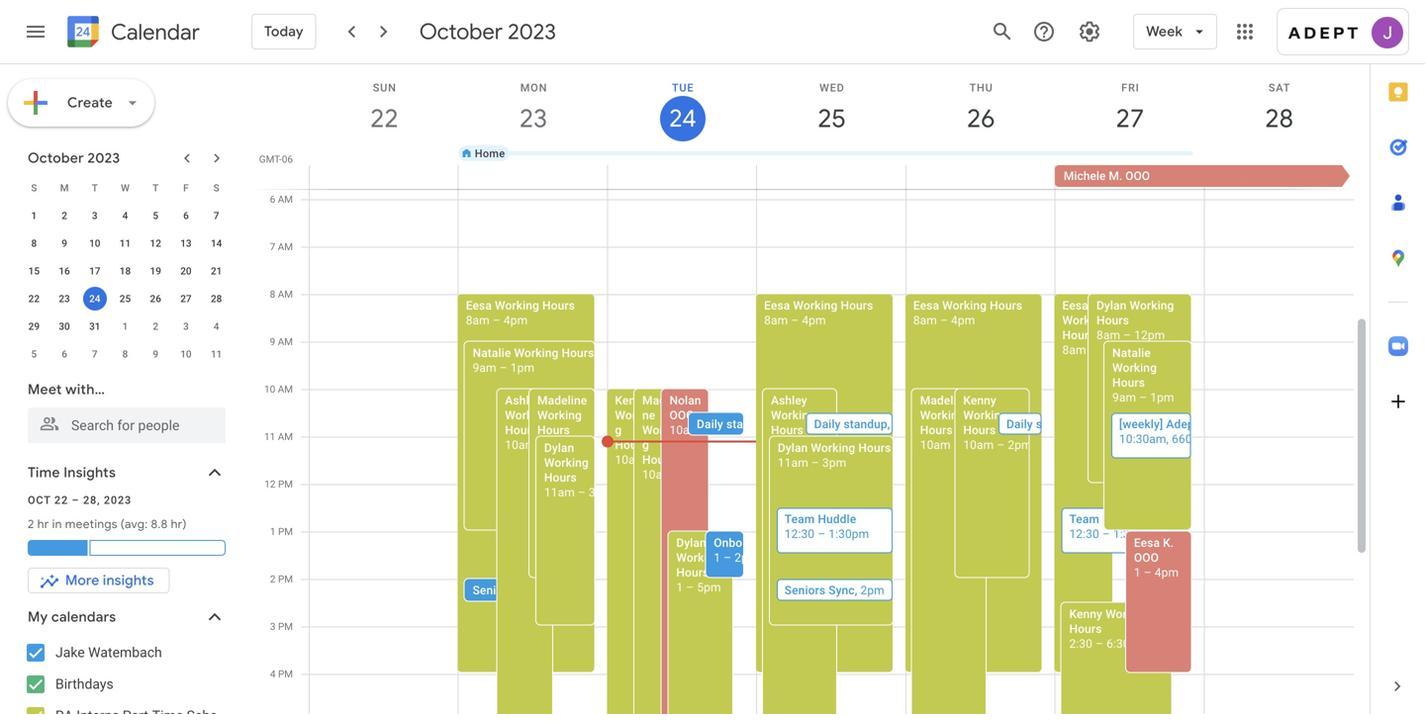 Task type: vqa. For each thing, say whether or not it's contained in the screenshot.


Task type: locate. For each thing, give the bounding box(es) containing it.
12 inside row group
[[150, 238, 161, 249]]

0 vertical spatial 2023
[[508, 18, 556, 46]]

23 element
[[53, 287, 76, 311]]

9 for 9 am
[[270, 336, 275, 348]]

1 inside dylan working hours 1 – 5pm
[[676, 581, 683, 595]]

6 row from the top
[[19, 313, 232, 340]]

1 seniors from the left
[[473, 584, 514, 598]]

4 am from the top
[[278, 336, 293, 348]]

2 horizontal spatial 8
[[270, 288, 275, 300]]

2 eesa working hours 8am – 4pm from the left
[[764, 299, 873, 328]]

6 for 6 am
[[270, 193, 275, 205]]

am for 7 am
[[278, 241, 293, 253]]

3 10am from the left
[[771, 438, 802, 452]]

0 horizontal spatial 28
[[211, 293, 222, 305]]

27 element
[[174, 287, 198, 311]]

4pm
[[504, 314, 528, 328], [802, 314, 826, 328], [951, 314, 975, 328], [1100, 343, 1124, 357], [1155, 566, 1179, 580]]

2 ashley working hours 10am – 6:30pm from the left
[[771, 394, 856, 452]]

2 change from the left
[[773, 147, 812, 160]]

2023 up mon
[[508, 18, 556, 46]]

10 up 17
[[89, 238, 100, 249]]

avg:
[[125, 517, 148, 532]]

1 daily from the left
[[697, 418, 723, 432]]

2 vertical spatial 4
[[270, 669, 276, 680]]

3 am from the top
[[278, 288, 293, 300]]

15 element
[[22, 259, 46, 283]]

november 4 element
[[205, 315, 228, 338]]

0 vertical spatial 27
[[1115, 102, 1143, 135]]

calendar element
[[63, 12, 200, 55]]

11 inside "element"
[[120, 238, 131, 249]]

2 horizontal spatial daily
[[1006, 418, 1033, 432]]

2 daily standup from the left
[[1006, 418, 1080, 432]]

27 inside row group
[[180, 293, 192, 305]]

michele m. ooo
[[1064, 169, 1150, 183]]

dylan working hours 11am – 3pm left kenny workin g hours
[[544, 441, 613, 500]]

1 vertical spatial 5
[[31, 348, 37, 360]]

1 left 5pm
[[676, 581, 683, 595]]

0 horizontal spatial ,
[[855, 584, 857, 598]]

27 down fri
[[1115, 102, 1143, 135]]

1 vertical spatial 12
[[264, 479, 276, 490]]

0 horizontal spatial huddle
[[818, 513, 856, 527]]

am
[[278, 193, 293, 205], [278, 241, 293, 253], [278, 288, 293, 300], [278, 336, 293, 348], [278, 384, 293, 395], [278, 431, 293, 443]]

– inside dylan working hours 8am – 12pm
[[1123, 329, 1131, 342]]

sync for seniors sync
[[517, 584, 543, 598]]

28 down 21
[[211, 293, 222, 305]]

27 inside grid
[[1115, 102, 1143, 135]]

0 vertical spatial 23
[[518, 102, 546, 135]]

1 daily standup button from the left
[[689, 413, 913, 435]]

2 t from the left
[[153, 182, 159, 194]]

22 right oct
[[54, 494, 68, 507]]

5 pm from the top
[[278, 669, 293, 680]]

0 vertical spatial october
[[419, 18, 503, 46]]

0 vertical spatial g
[[615, 424, 622, 437]]

grid
[[253, 64, 1370, 715]]

standup left madeline working hours 10am – 6:30pm
[[844, 418, 888, 432]]

0 horizontal spatial daily standup button
[[689, 413, 913, 435]]

1 horizontal spatial dylan working hours 11am – 3pm
[[778, 441, 891, 470]]

ooo for michele m. ooo
[[1125, 169, 1150, 183]]

1 vertical spatial 27
[[180, 293, 192, 305]]

3 row from the top
[[19, 230, 232, 257]]

10am inside kenny working hours 10am – 2pm
[[963, 438, 994, 452]]

1 vertical spatial 10
[[180, 348, 192, 360]]

tab list
[[1371, 64, 1425, 659]]

hours inside madeline working hours 10am – 2pm
[[537, 424, 570, 437]]

standup right nolan ooo at left
[[726, 418, 770, 432]]

michele m. ooo button
[[1055, 165, 1353, 187]]

sun
[[373, 82, 397, 94]]

1 horizontal spatial 1pm
[[1150, 391, 1174, 405]]

change for 4th change button from left
[[1071, 147, 1110, 160]]

w
[[121, 182, 130, 194]]

1 row from the top
[[19, 174, 232, 202]]

1 daily standup from the left
[[697, 418, 770, 432]]

5 row from the top
[[19, 285, 232, 313]]

row containing s
[[19, 174, 232, 202]]

1 vertical spatial october 2023
[[28, 149, 120, 167]]

1 madeline from the left
[[537, 394, 587, 408]]

29 element
[[22, 315, 46, 338]]

natalie
[[473, 346, 511, 360], [1112, 346, 1151, 360]]

1 vertical spatial 26
[[150, 293, 161, 305]]

26
[[966, 102, 994, 135], [150, 293, 161, 305]]

row group
[[19, 202, 232, 368]]

1 ashley from the left
[[505, 394, 541, 408]]

daily standup right madeline working hours 10am – 6:30pm
[[1006, 418, 1080, 432]]

november 5 element
[[22, 342, 46, 366]]

Search for people to meet text field
[[40, 408, 214, 443]]

5
[[153, 210, 158, 222], [31, 348, 37, 360]]

– inside kenny working hours 2:30 – 6:30pm
[[1096, 637, 1104, 651]]

1 vertical spatial 11am
[[544, 486, 575, 500]]

3
[[92, 210, 98, 222], [183, 321, 189, 333], [270, 621, 276, 633]]

1 horizontal spatial 25
[[816, 102, 845, 135]]

team huddle 12:30 – 1:30pm up seniors sync , 2pm
[[785, 513, 869, 541]]

7 up 8 am
[[270, 241, 275, 253]]

24 inside grid
[[668, 103, 695, 134]]

2 seniors from the left
[[785, 584, 826, 598]]

ooo down nolan
[[670, 409, 694, 423]]

0 vertical spatial october 2023
[[419, 18, 556, 46]]

24
[[668, 103, 695, 134], [89, 293, 100, 305]]

pm up 4 pm
[[278, 621, 293, 633]]

ashley working hours 10am – 6:30pm
[[505, 394, 590, 452], [771, 394, 856, 452]]

november 8 element
[[113, 342, 137, 366]]

eesa inside eesa k. ooo 1 – 4pm
[[1134, 536, 1160, 550]]

8 down november 1 element
[[122, 348, 128, 360]]

madeline for madeline working hours 10am – 2pm
[[537, 394, 587, 408]]

row up november 1 element
[[19, 285, 232, 313]]

24 cell
[[80, 285, 110, 313]]

2 madeline from the left
[[920, 394, 970, 408]]

g inside the madeli ne workin g hours
[[642, 438, 649, 452]]

am down 9 am
[[278, 384, 293, 395]]

15
[[28, 265, 40, 277]]

am up 8 am
[[278, 241, 293, 253]]

10 up 11 am on the left bottom of page
[[264, 384, 275, 395]]

6 inside grid
[[270, 193, 275, 205]]

21
[[211, 265, 222, 277]]

1 horizontal spatial 27
[[1115, 102, 1143, 135]]

nolan
[[670, 394, 701, 408]]

17
[[89, 265, 100, 277]]

row down 'w' on the left top of page
[[19, 202, 232, 230]]

standup
[[726, 418, 770, 432], [844, 418, 888, 432], [1036, 418, 1080, 432]]

more insights button
[[28, 568, 170, 594]]

3 pm
[[270, 621, 293, 633]]

8 up 15 element
[[31, 238, 37, 249]]

3pm down madeline working hours 10am – 2pm
[[589, 486, 613, 500]]

1 horizontal spatial s
[[213, 182, 219, 194]]

change button up the 'm.'
[[1056, 145, 1181, 161]]

seniors sync
[[473, 584, 543, 598]]

1:30pm left k.
[[1113, 528, 1154, 541]]

s left m
[[31, 182, 37, 194]]

ooo inside row
[[1125, 169, 1150, 183]]

1 horizontal spatial 23
[[518, 102, 546, 135]]

1 horizontal spatial 3
[[183, 321, 189, 333]]

6 down the 30 element on the top left of page
[[62, 348, 67, 360]]

)
[[183, 517, 187, 532]]

row containing 8
[[19, 230, 232, 257]]

24 up 31
[[89, 293, 100, 305]]

0 horizontal spatial 1:30pm
[[829, 528, 869, 541]]

9 up the 16 element
[[62, 238, 67, 249]]

kenny workin g hours button
[[607, 389, 653, 715]]

12:30 left eesa k. ooo 1 – 4pm
[[1069, 528, 1099, 541]]

row up 11 "element" on the left top
[[19, 174, 232, 202]]

1 up kenny working hours 2:30 – 6:30pm
[[1134, 566, 1141, 580]]

22 for oct 22 – 28, 2023
[[54, 494, 68, 507]]

22 for sun 22
[[369, 102, 397, 135]]

1 vertical spatial 28
[[211, 293, 222, 305]]

6 up 13 element
[[183, 210, 189, 222]]

natalie working hours 9am – 1pm up madeline working hours 10am – 2pm
[[473, 346, 594, 375]]

add
[[1221, 147, 1241, 160]]

natalie working hours 9am – 1pm down 12pm
[[1112, 346, 1174, 405]]

0 horizontal spatial 8
[[31, 238, 37, 249]]

11 element
[[113, 232, 137, 255]]

huddle up seniors sync , 2pm
[[818, 513, 856, 527]]

hours inside dylan working hours 8am – 12pm
[[1097, 314, 1129, 328]]

1 horizontal spatial ashley
[[771, 394, 807, 408]]

1 horizontal spatial 8
[[122, 348, 128, 360]]

6
[[270, 193, 275, 205], [183, 210, 189, 222], [62, 348, 67, 360]]

12
[[150, 238, 161, 249], [264, 479, 276, 490]]

4 change from the left
[[1071, 147, 1110, 160]]

1 vertical spatial 3pm
[[589, 486, 613, 500]]

2 am from the top
[[278, 241, 293, 253]]

8.8
[[151, 517, 168, 532]]

daily
[[697, 418, 723, 432], [814, 418, 841, 432], [1006, 418, 1033, 432]]

7 up 14 element
[[214, 210, 219, 222]]

9 up 10 am
[[270, 336, 275, 348]]

22 down sun
[[369, 102, 397, 135]]

6 am from the top
[[278, 431, 293, 443]]

2 down m
[[62, 210, 67, 222]]

workin inside button
[[642, 424, 680, 437]]

1 vertical spatial 3
[[183, 321, 189, 333]]

standup for first daily standup button from left
[[726, 418, 770, 432]]

madeline inside madeline working hours 10am – 6:30pm
[[920, 394, 970, 408]]

10 down "november 3" element
[[180, 348, 192, 360]]

– inside kenny working hours 10am – 2pm
[[997, 438, 1005, 452]]

time
[[28, 464, 60, 482]]

2 s from the left
[[213, 182, 219, 194]]

1 horizontal spatial team huddle 12:30 – 1:30pm
[[1069, 513, 1154, 541]]

12 down 11 am on the left bottom of page
[[264, 479, 276, 490]]

1 eesa working hours 8am – 4pm from the left
[[466, 299, 575, 328]]

am up 9 am
[[278, 288, 293, 300]]

meetings
[[65, 517, 117, 532]]

5 am from the top
[[278, 384, 293, 395]]

1 s from the left
[[31, 182, 37, 194]]

1 horizontal spatial 1:30pm
[[1113, 528, 1154, 541]]

0 vertical spatial 10
[[89, 238, 100, 249]]

0 horizontal spatial 22
[[28, 293, 40, 305]]

8 up 9 am
[[270, 288, 275, 300]]

0 horizontal spatial natalie working hours 9am – 1pm
[[473, 346, 594, 375]]

pm for 4 pm
[[278, 669, 293, 680]]

8 for 8 am
[[270, 288, 275, 300]]

am up 12 pm
[[278, 431, 293, 443]]

1 inside onboarding! 1 – 2pm
[[714, 551, 721, 565]]

standup for first daily standup button from right
[[1036, 418, 1080, 432]]

november 9 element
[[144, 342, 167, 366]]

s right f
[[213, 182, 219, 194]]

11 for the november 11 element
[[211, 348, 222, 360]]

– inside madeline working hours 10am – 6:30pm
[[954, 438, 962, 452]]

1 up 15 element
[[31, 210, 37, 222]]

14 element
[[205, 232, 228, 255]]

1 horizontal spatial standup
[[844, 418, 888, 432]]

ooo inside eesa k. ooo 1 – 4pm
[[1134, 551, 1159, 565]]

1 horizontal spatial 22
[[54, 494, 68, 507]]

7 inside grid
[[270, 241, 275, 253]]

tue 24
[[668, 82, 695, 134]]

1 am from the top
[[278, 193, 293, 205]]

calendar
[[111, 18, 200, 46]]

11am
[[778, 456, 808, 470], [544, 486, 575, 500]]

1 horizontal spatial t
[[153, 182, 159, 194]]

0 vertical spatial 4
[[122, 210, 128, 222]]

row down november 1 element
[[19, 340, 232, 368]]

1 horizontal spatial natalie working hours 9am – 1pm
[[1112, 346, 1174, 405]]

4 up 11 "element" on the left top
[[122, 210, 128, 222]]

3 for 3 pm
[[270, 621, 276, 633]]

Meet with… search field
[[0, 372, 245, 443]]

my calendars list
[[4, 637, 245, 715]]

20 element
[[174, 259, 198, 283]]

row containing 22
[[19, 285, 232, 313]]

7 for 7 am
[[270, 241, 275, 253]]

12:30
[[785, 528, 815, 541], [1069, 528, 1099, 541]]

hours inside kenny working hours 10am – 2pm
[[963, 424, 996, 437]]

kenny inside kenny working hours 10am – 2pm
[[963, 394, 996, 408]]

6 for november 6 element
[[62, 348, 67, 360]]

0 vertical spatial 8
[[31, 238, 37, 249]]

0 horizontal spatial 24
[[89, 293, 100, 305]]

3 pm from the top
[[278, 574, 293, 585]]

4 inside grid
[[270, 669, 276, 680]]

0 horizontal spatial 1pm
[[510, 361, 535, 375]]

25 down wed
[[816, 102, 845, 135]]

1 dylan working hours 11am – 3pm from the left
[[544, 441, 613, 500]]

ooo
[[1125, 169, 1150, 183], [670, 409, 694, 423], [1134, 551, 1159, 565]]

0 vertical spatial 1pm
[[510, 361, 535, 375]]

2 10am from the left
[[537, 438, 568, 452]]

october 2023 up mon
[[419, 18, 556, 46]]

1:30pm up seniors sync , 2pm
[[829, 528, 869, 541]]

daily standup button
[[689, 413, 913, 435], [999, 413, 1223, 435]]

1 sync from the left
[[517, 584, 543, 598]]

am down 8 am
[[278, 336, 293, 348]]

6 down gmt-
[[270, 193, 275, 205]]

14
[[211, 238, 222, 249]]

0 horizontal spatial daily
[[697, 418, 723, 432]]

10 for november 10 element
[[180, 348, 192, 360]]

0 horizontal spatial kenny
[[615, 394, 648, 408]]

madeline inside madeline working hours 10am – 2pm
[[537, 394, 587, 408]]

mon
[[520, 82, 547, 94]]

dylan working hours 11am – 3pm down daily standup ,
[[778, 441, 891, 470]]

0 horizontal spatial t
[[92, 182, 98, 194]]

1 horizontal spatial hr
[[171, 517, 183, 532]]

0 vertical spatial 28
[[1264, 102, 1292, 135]]

1 vertical spatial 4
[[214, 321, 219, 333]]

24 link
[[660, 96, 705, 142]]

16
[[59, 265, 70, 277]]

30 element
[[53, 315, 76, 338]]

2 standup from the left
[[844, 418, 888, 432]]

3 up "10" 'element'
[[92, 210, 98, 222]]

seniors inside button
[[473, 584, 514, 598]]

5pm
[[697, 581, 721, 595]]

thu 26
[[966, 82, 994, 135]]

october 2023
[[419, 18, 556, 46], [28, 149, 120, 167]]

0 horizontal spatial 4
[[122, 210, 128, 222]]

1 horizontal spatial 28
[[1264, 102, 1292, 135]]

huddle
[[818, 513, 856, 527], [1103, 513, 1141, 527]]

5 10am from the left
[[963, 438, 994, 452]]

2 horizontal spatial 22
[[369, 102, 397, 135]]

working
[[495, 299, 539, 313], [793, 299, 838, 313], [942, 299, 987, 313], [1130, 299, 1174, 313], [1062, 314, 1107, 328], [514, 346, 559, 360], [1112, 361, 1157, 375], [505, 409, 550, 423], [537, 409, 582, 423], [771, 409, 815, 423], [920, 409, 965, 423], [963, 409, 1008, 423], [811, 441, 855, 455], [544, 456, 589, 470], [676, 551, 721, 565], [1106, 608, 1150, 622]]

1 horizontal spatial 5
[[153, 210, 158, 222]]

watembach
[[88, 645, 162, 661]]

1 pm from the top
[[278, 479, 293, 490]]

8am inside dylan working hours 8am – 12pm
[[1097, 329, 1120, 342]]

2 team from the left
[[1069, 513, 1100, 527]]

1 horizontal spatial 4
[[214, 321, 219, 333]]

change down 26 link
[[922, 147, 961, 160]]

3 eesa working hours 8am – 4pm from the left
[[913, 299, 1022, 328]]

7 row from the top
[[19, 340, 232, 368]]

0 vertical spatial 9
[[62, 238, 67, 249]]

1 horizontal spatial sync
[[829, 584, 855, 598]]

change for third change button from the right
[[773, 147, 812, 160]]

1pm
[[510, 361, 535, 375], [1150, 391, 1174, 405]]

6:30pm inside kenny working hours 2:30 – 6:30pm
[[1107, 637, 1147, 651]]

november 11 element
[[205, 342, 228, 366]]

2 natalie from the left
[[1112, 346, 1151, 360]]

2
[[62, 210, 67, 222], [153, 321, 158, 333], [28, 517, 34, 532], [270, 574, 276, 585]]

hours inside kenny workin g hours
[[615, 438, 648, 452]]

8 for november 8 element
[[122, 348, 128, 360]]

2 row from the top
[[19, 202, 232, 230]]

more insights
[[65, 572, 154, 590]]

23 inside row group
[[59, 293, 70, 305]]

row up november 8 element
[[19, 313, 232, 340]]

hours inside dylan working hours 1 – 5pm
[[676, 566, 709, 580]]

1 horizontal spatial seniors
[[785, 584, 826, 598]]

26 down 19
[[150, 293, 161, 305]]

10 for "10" 'element'
[[89, 238, 100, 249]]

2 vertical spatial 11
[[264, 431, 275, 443]]

3 standup from the left
[[1036, 418, 1080, 432]]

0 horizontal spatial 9am
[[473, 361, 497, 375]]

0 vertical spatial ooo
[[1125, 169, 1150, 183]]

1 vertical spatial 1pm
[[1150, 391, 1174, 405]]

ooo right the 'm.'
[[1125, 169, 1150, 183]]

2 vertical spatial 6
[[62, 348, 67, 360]]

change up michele m. ooo row
[[773, 147, 812, 160]]

2pm inside madeline working hours 10am – 2pm
[[582, 438, 606, 452]]

sync inside the seniors sync button
[[517, 584, 543, 598]]

am down "06"
[[278, 193, 293, 205]]

1 horizontal spatial 10
[[180, 348, 192, 360]]

workin
[[615, 409, 653, 423], [642, 424, 680, 437]]

kenny inside kenny working hours 2:30 – 6:30pm
[[1069, 608, 1102, 622]]

22 element
[[22, 287, 46, 311]]

– inside onboarding! 1 – 2pm
[[724, 551, 732, 565]]

28 element
[[205, 287, 228, 311]]

time insights button
[[0, 457, 245, 489]]

dylan working hours 8am – 12pm
[[1097, 299, 1174, 342]]

4 row from the top
[[19, 257, 232, 285]]

1 standup from the left
[[726, 418, 770, 432]]

1 vertical spatial 11
[[211, 348, 222, 360]]

0 horizontal spatial dylan working hours 11am – 3pm
[[544, 441, 613, 500]]

2 pm from the top
[[278, 526, 293, 538]]

m.
[[1109, 169, 1122, 183]]

12 inside grid
[[264, 479, 276, 490]]

27
[[1115, 102, 1143, 135], [180, 293, 192, 305]]

1 up 5pm
[[714, 551, 721, 565]]

1 vertical spatial 7
[[270, 241, 275, 253]]

22 up 29
[[28, 293, 40, 305]]

2 team huddle 12:30 – 1:30pm from the left
[[1069, 513, 1154, 541]]

dylan working hours 1 – 5pm
[[676, 536, 721, 595]]

0 horizontal spatial 12:30
[[785, 528, 815, 541]]

t right m
[[92, 182, 98, 194]]

october 2023 grid
[[19, 174, 232, 368]]

t left f
[[153, 182, 159, 194]]

g left the madeli ne workin g hours
[[615, 424, 622, 437]]

huddle up eesa k. ooo 1 – 4pm
[[1103, 513, 1141, 527]]

november 6 element
[[53, 342, 76, 366]]

0 horizontal spatial standup
[[726, 418, 770, 432]]

sat
[[1269, 82, 1291, 94]]

row containing 29
[[19, 313, 232, 340]]

17 element
[[83, 259, 107, 283]]

ashley
[[505, 394, 541, 408], [771, 394, 807, 408]]

11 for 11 am
[[264, 431, 275, 443]]

10 inside 'element'
[[89, 238, 100, 249]]

ne
[[642, 409, 655, 423]]

0 horizontal spatial 10
[[89, 238, 100, 249]]

change button down 24 link
[[608, 145, 733, 161]]

2 horizontal spatial standup
[[1036, 418, 1080, 432]]

ooo up kenny working hours 2:30 – 6:30pm
[[1134, 551, 1159, 565]]

1 horizontal spatial 9
[[153, 348, 158, 360]]

change button up michele m. ooo row
[[757, 145, 883, 161]]

standup right kenny working hours 10am – 2pm
[[1036, 418, 1080, 432]]

2 vertical spatial ooo
[[1134, 551, 1159, 565]]

– inside madeline working hours 10am – 2pm
[[571, 438, 579, 452]]

0 horizontal spatial 26
[[150, 293, 161, 305]]

0 vertical spatial 7
[[214, 210, 219, 222]]

18 element
[[113, 259, 137, 283]]

12 for 12 pm
[[264, 479, 276, 490]]

0 horizontal spatial 12
[[150, 238, 161, 249]]

13 element
[[174, 232, 198, 255]]

alignment
[[1212, 418, 1266, 432]]

7 down 31 element
[[92, 348, 98, 360]]

5 down 29 element
[[31, 348, 37, 360]]

cell
[[310, 145, 459, 161], [310, 165, 459, 189], [459, 165, 608, 189], [608, 165, 757, 189], [757, 165, 906, 189], [906, 165, 1055, 189], [1204, 165, 1353, 189]]

daily standup
[[697, 418, 770, 432], [1006, 418, 1080, 432]]

row group containing 1
[[19, 202, 232, 368]]

9 down november 2 element
[[153, 348, 158, 360]]

23 down mon
[[518, 102, 546, 135]]

sync for seniors sync , 2pm
[[829, 584, 855, 598]]

2 vertical spatial 3
[[270, 621, 276, 633]]

1 horizontal spatial 7
[[214, 210, 219, 222]]

0 horizontal spatial s
[[31, 182, 37, 194]]

create
[[67, 94, 113, 112]]

1 horizontal spatial ,
[[888, 418, 890, 432]]

4 pm from the top
[[278, 621, 293, 633]]

12:30 right onboarding! on the bottom right of the page
[[785, 528, 815, 541]]

2 1:30pm from the left
[[1113, 528, 1154, 541]]

change down 24 link
[[624, 147, 663, 160]]

0 horizontal spatial 11
[[120, 238, 131, 249]]

pm down 3 pm
[[278, 669, 293, 680]]

3 change from the left
[[922, 147, 961, 160]]

24 down the tue on the left top of the page
[[668, 103, 695, 134]]

0 horizontal spatial hr
[[37, 517, 49, 532]]

22 inside grid
[[369, 102, 397, 135]]

13
[[180, 238, 192, 249]]

0 vertical spatial 3pm
[[822, 456, 846, 470]]

pm up 3 pm
[[278, 574, 293, 585]]

hr
[[37, 517, 49, 532], [171, 517, 183, 532]]

10:30am ,
[[1119, 432, 1172, 446]]

kenny inside kenny workin g hours
[[615, 394, 648, 408]]

27 down 20
[[180, 293, 192, 305]]

3pm down daily standup ,
[[822, 456, 846, 470]]

1 horizontal spatial october
[[419, 18, 503, 46]]

2023 up (
[[104, 494, 132, 507]]

11am up onboarding! on the bottom right of the page
[[778, 456, 808, 470]]

g down ne
[[642, 438, 649, 452]]

pm for 12 pm
[[278, 479, 293, 490]]

1 team huddle 12:30 – 1:30pm from the left
[[785, 513, 869, 541]]

2023 down create on the left top
[[88, 149, 120, 167]]

11 down 10 am
[[264, 431, 275, 443]]

1 natalie from the left
[[473, 346, 511, 360]]

9
[[62, 238, 67, 249], [270, 336, 275, 348], [153, 348, 158, 360]]

hr right 8.8
[[171, 517, 183, 532]]

1 vertical spatial workin
[[642, 424, 680, 437]]

26 down thu
[[966, 102, 994, 135]]

1 change from the left
[[624, 147, 663, 160]]

23
[[518, 102, 546, 135], [59, 293, 70, 305]]

workin down madeli in the bottom of the page
[[615, 409, 653, 423]]

0 horizontal spatial 5
[[31, 348, 37, 360]]

0 vertical spatial workin
[[615, 409, 653, 423]]

calendar heading
[[107, 18, 200, 46]]

4 10am from the left
[[920, 438, 951, 452]]

1 vertical spatial 9am
[[1112, 391, 1136, 405]]

my calendars
[[28, 609, 116, 626]]

row containing 1
[[19, 202, 232, 230]]

8am
[[466, 314, 490, 328], [764, 314, 788, 328], [913, 314, 937, 328], [1097, 329, 1120, 342], [1062, 343, 1086, 357]]

11 up 18
[[120, 238, 131, 249]]

1 horizontal spatial 6
[[183, 210, 189, 222]]

1 vertical spatial 8
[[270, 288, 275, 300]]

2 sync from the left
[[829, 584, 855, 598]]

1 huddle from the left
[[818, 513, 856, 527]]

7 for 'november 7' element
[[92, 348, 98, 360]]

1 horizontal spatial g
[[642, 438, 649, 452]]

28 down sat
[[1264, 102, 1292, 135]]

row
[[19, 174, 232, 202], [19, 202, 232, 230], [19, 230, 232, 257], [19, 257, 232, 285], [19, 285, 232, 313], [19, 313, 232, 340], [19, 340, 232, 368]]

row down 11 "element" on the left top
[[19, 257, 232, 285]]

4 down 28 element
[[214, 321, 219, 333]]

1 horizontal spatial madeline
[[920, 394, 970, 408]]

2 up 3 pm
[[270, 574, 276, 585]]

3pm
[[822, 456, 846, 470], [589, 486, 613, 500]]

1:30pm
[[829, 528, 869, 541], [1113, 528, 1154, 541]]

2 down oct
[[28, 517, 34, 532]]

11am down madeline working hours 10am – 2pm
[[544, 486, 575, 500]]

daily standup down nolan
[[697, 418, 770, 432]]

[weekly] adepter alignment
[[1119, 418, 1266, 432]]

2 natalie working hours 9am – 1pm from the left
[[1112, 346, 1174, 405]]

12 up 19
[[150, 238, 161, 249]]

10am
[[505, 438, 536, 452], [537, 438, 568, 452], [771, 438, 802, 452], [920, 438, 951, 452], [963, 438, 994, 452]]

with…
[[65, 381, 105, 399]]



Task type: describe. For each thing, give the bounding box(es) containing it.
dylan inside dylan working hours 8am – 12pm
[[1097, 299, 1127, 313]]

27 link
[[1107, 96, 1153, 142]]

settings menu image
[[1078, 20, 1102, 44]]

1 change button from the left
[[608, 145, 733, 161]]

november 7 element
[[83, 342, 107, 366]]

insights
[[103, 572, 154, 590]]

19
[[150, 265, 161, 277]]

gmt-06
[[259, 153, 293, 165]]

28 inside grid
[[1264, 102, 1292, 135]]

3 change button from the left
[[906, 145, 1032, 161]]

30
[[59, 321, 70, 333]]

16 element
[[53, 259, 76, 283]]

1 up november 8 element
[[122, 321, 128, 333]]

1 horizontal spatial october 2023
[[419, 18, 556, 46]]

10 for 10 am
[[264, 384, 275, 395]]

2 hr in meetings ( avg: 8.8 hr )
[[28, 517, 187, 532]]

26 inside row group
[[150, 293, 161, 305]]

26 inside grid
[[966, 102, 994, 135]]

onboarding!
[[714, 536, 780, 550]]

november 3 element
[[174, 315, 198, 338]]

birthdays
[[55, 676, 114, 693]]

24 inside cell
[[89, 293, 100, 305]]

nolan ooo button
[[662, 389, 708, 715]]

– inside eesa k. ooo 1 – 4pm
[[1144, 566, 1152, 580]]

wed 25
[[816, 82, 845, 135]]

eesa k. ooo 1 – 4pm
[[1134, 536, 1179, 580]]

today button
[[251, 8, 316, 55]]

8 am
[[270, 288, 293, 300]]

insights
[[64, 464, 116, 482]]

1 vertical spatial 2023
[[88, 149, 120, 167]]

working inside dylan working hours 8am – 12pm
[[1130, 299, 1174, 313]]

6 am
[[270, 193, 293, 205]]

madeli ne workin g hours button
[[634, 389, 681, 715]]

10am inside madeline working hours 10am – 6:30pm
[[920, 438, 951, 452]]

m
[[60, 182, 69, 194]]

am for 8 am
[[278, 288, 293, 300]]

28,
[[83, 494, 100, 507]]

hours inside kenny working hours 2:30 – 6:30pm
[[1069, 623, 1102, 636]]

change for 4th change button from the right
[[624, 147, 663, 160]]

hours inside the madeli ne workin g hours
[[642, 453, 675, 467]]

michele
[[1064, 169, 1106, 183]]

1 natalie working hours 9am – 1pm from the left
[[473, 346, 594, 375]]

2 ashley from the left
[[771, 394, 807, 408]]

3 daily from the left
[[1006, 418, 1033, 432]]

2pm inside kenny working hours 10am – 2pm
[[1008, 438, 1032, 452]]

add location
[[1221, 147, 1286, 160]]

31 element
[[83, 315, 107, 338]]

working inside kenny working hours 10am – 2pm
[[963, 409, 1008, 423]]

seniors for seniors sync , 2pm
[[785, 584, 826, 598]]

23 inside 'mon 23'
[[518, 102, 546, 135]]

0 vertical spatial 5
[[153, 210, 158, 222]]

calendars
[[51, 609, 116, 626]]

6:30pm inside madeline working hours 10am – 6:30pm
[[965, 438, 1005, 452]]

4 pm
[[270, 669, 293, 680]]

4 eesa working hours 8am – 4pm from the left
[[1062, 299, 1124, 357]]

ooo for eesa k. ooo 1 – 4pm
[[1134, 551, 1159, 565]]

home button
[[459, 145, 521, 161]]

4 change button from the left
[[1056, 145, 1181, 161]]

1 1:30pm from the left
[[829, 528, 869, 541]]

pm for 3 pm
[[278, 621, 293, 633]]

kenny for kenny workin g hours
[[615, 394, 648, 408]]

sun 22
[[369, 82, 397, 135]]

main drawer image
[[24, 20, 48, 44]]

1 down 12 pm
[[270, 526, 276, 538]]

, for daily standup ,
[[888, 418, 890, 432]]

kenny working hours 2:30 – 6:30pm
[[1069, 608, 1150, 651]]

2 huddle from the left
[[1103, 513, 1141, 527]]

[weekly]
[[1119, 418, 1163, 432]]

1 horizontal spatial 3pm
[[822, 456, 846, 470]]

21 element
[[205, 259, 228, 283]]

(
[[121, 517, 125, 532]]

0 horizontal spatial 3pm
[[589, 486, 613, 500]]

seniors sync , 2pm
[[785, 584, 885, 598]]

2 pm
[[270, 574, 293, 585]]

tue
[[672, 82, 694, 94]]

3 for "november 3" element
[[183, 321, 189, 333]]

0 horizontal spatial 9
[[62, 238, 67, 249]]

1 vertical spatial ,
[[1166, 432, 1169, 446]]

0 vertical spatial 11am
[[778, 456, 808, 470]]

f
[[183, 182, 189, 194]]

29
[[28, 321, 40, 333]]

kenny for kenny working hours 2:30 – 6:30pm
[[1069, 608, 1102, 622]]

0 vertical spatial 3
[[92, 210, 98, 222]]

change for 2nd change button from the right
[[922, 147, 961, 160]]

0 horizontal spatial october 2023
[[28, 149, 120, 167]]

working inside dylan working hours 1 – 5pm
[[676, 551, 721, 565]]

my calendars button
[[4, 602, 245, 633]]

pm for 1 pm
[[278, 526, 293, 538]]

am for 11 am
[[278, 431, 293, 443]]

kenny workin g hours
[[615, 394, 653, 452]]

2 change button from the left
[[757, 145, 883, 161]]

mon 23
[[518, 82, 547, 135]]

dylan inside dylan working hours 1 – 5pm
[[676, 536, 706, 550]]

november 1 element
[[113, 315, 137, 338]]

hours inside madeline working hours 10am – 6:30pm
[[920, 424, 953, 437]]

12pm
[[1134, 329, 1165, 342]]

– inside dylan working hours 1 – 5pm
[[686, 581, 694, 595]]

michele m. ooo row
[[301, 165, 1370, 189]]

25 element
[[113, 287, 137, 311]]

23 link
[[511, 96, 556, 142]]

28 inside 28 element
[[211, 293, 222, 305]]

06
[[282, 153, 293, 165]]

1 pm
[[270, 526, 293, 538]]

2 12:30 from the left
[[1069, 528, 1099, 541]]

am for 9 am
[[278, 336, 293, 348]]

time insights
[[28, 464, 116, 482]]

kenny for kenny working hours 10am – 2pm
[[963, 394, 996, 408]]

am for 6 am
[[278, 193, 293, 205]]

wed
[[820, 82, 845, 94]]

31
[[89, 321, 100, 333]]

meet
[[28, 381, 62, 399]]

2 daily standup button from the left
[[999, 413, 1223, 435]]

4 for november 4 element
[[214, 321, 219, 333]]

2 dylan working hours 11am – 3pm from the left
[[778, 441, 891, 470]]

4pm inside eesa k. ooo 1 – 4pm
[[1155, 566, 1179, 580]]

1 inside eesa k. ooo 1 – 4pm
[[1134, 566, 1141, 580]]

row containing 5
[[19, 340, 232, 368]]

12 element
[[144, 232, 167, 255]]

11 for 11 "element" on the left top
[[120, 238, 131, 249]]

week button
[[1133, 8, 1217, 55]]

1 vertical spatial october
[[28, 149, 84, 167]]

grid containing 22
[[253, 64, 1370, 715]]

oct
[[28, 494, 51, 507]]

daily standup ,
[[814, 418, 893, 432]]

1 hr from the left
[[37, 517, 49, 532]]

1 vertical spatial 6
[[183, 210, 189, 222]]

ooo inside nolan ooo
[[670, 409, 694, 423]]

9 am
[[270, 336, 293, 348]]

week
[[1146, 23, 1183, 41]]

10:30am
[[1119, 432, 1166, 446]]

19 element
[[144, 259, 167, 283]]

28 link
[[1257, 96, 1302, 142]]

11 am
[[264, 431, 293, 443]]

k.
[[1163, 536, 1174, 550]]

gmt-
[[259, 153, 282, 165]]

madeline working hours 10am – 6:30pm
[[920, 394, 1005, 452]]

26 element
[[144, 287, 167, 311]]

madeline for madeline working hours 10am – 6:30pm
[[920, 394, 970, 408]]

onboarding! 1 – 2pm
[[714, 536, 780, 565]]

0 vertical spatial 9am
[[473, 361, 497, 375]]

1 ashley working hours 10am – 6:30pm from the left
[[505, 394, 590, 452]]

seniors for seniors sync
[[473, 584, 514, 598]]

2 down 26 element
[[153, 321, 158, 333]]

adepter
[[1166, 418, 1209, 432]]

2 hr from the left
[[171, 517, 183, 532]]

26 link
[[958, 96, 1004, 142]]

oct 22 – 28, 2023
[[28, 494, 132, 507]]

2:30
[[1069, 637, 1093, 651]]

pm for 2 pm
[[278, 574, 293, 585]]

25 inside the wed 25
[[816, 102, 845, 135]]

, for seniors sync , 2pm
[[855, 584, 857, 598]]

9 for november 9 element
[[153, 348, 158, 360]]

1 12:30 from the left
[[785, 528, 815, 541]]

22 inside row group
[[28, 293, 40, 305]]

2 vertical spatial 2023
[[104, 494, 132, 507]]

fri
[[1121, 82, 1140, 94]]

12 for 12
[[150, 238, 161, 249]]

working inside madeline working hours 10am – 2pm
[[537, 409, 582, 423]]

madeli
[[642, 394, 679, 408]]

10 element
[[83, 232, 107, 255]]

row containing 15
[[19, 257, 232, 285]]

12 pm
[[264, 479, 293, 490]]

nolan ooo
[[670, 394, 701, 423]]

2pm inside onboarding! 1 – 2pm
[[735, 551, 759, 565]]

workin inside button
[[615, 409, 653, 423]]

working inside kenny working hours 2:30 – 6:30pm
[[1106, 608, 1150, 622]]

24, today element
[[83, 287, 107, 311]]

10am inside madeline working hours 10am – 2pm
[[537, 438, 568, 452]]

november 10 element
[[174, 342, 198, 366]]

g inside kenny workin g hours
[[615, 424, 622, 437]]

4 for 4 pm
[[270, 669, 276, 680]]

seniors sync button
[[465, 579, 573, 601]]

sat 28
[[1264, 82, 1292, 135]]

0 horizontal spatial 11am
[[544, 486, 575, 500]]

working inside madeline working hours 10am – 6:30pm
[[920, 409, 965, 423]]

1 team from the left
[[785, 513, 815, 527]]

1 t from the left
[[92, 182, 98, 194]]

kenny working hours 10am – 2pm
[[963, 394, 1032, 452]]

2 daily from the left
[[814, 418, 841, 432]]

am for 10 am
[[278, 384, 293, 395]]

home
[[475, 147, 505, 160]]

meet with…
[[28, 381, 105, 399]]

10 am
[[264, 384, 293, 395]]

1 10am from the left
[[505, 438, 536, 452]]

today
[[264, 23, 304, 41]]

25 link
[[809, 96, 855, 142]]

november 2 element
[[144, 315, 167, 338]]

create button
[[8, 79, 154, 127]]

7 am
[[270, 241, 293, 253]]

25 inside 25 element
[[120, 293, 131, 305]]

jake watembach
[[55, 645, 162, 661]]



